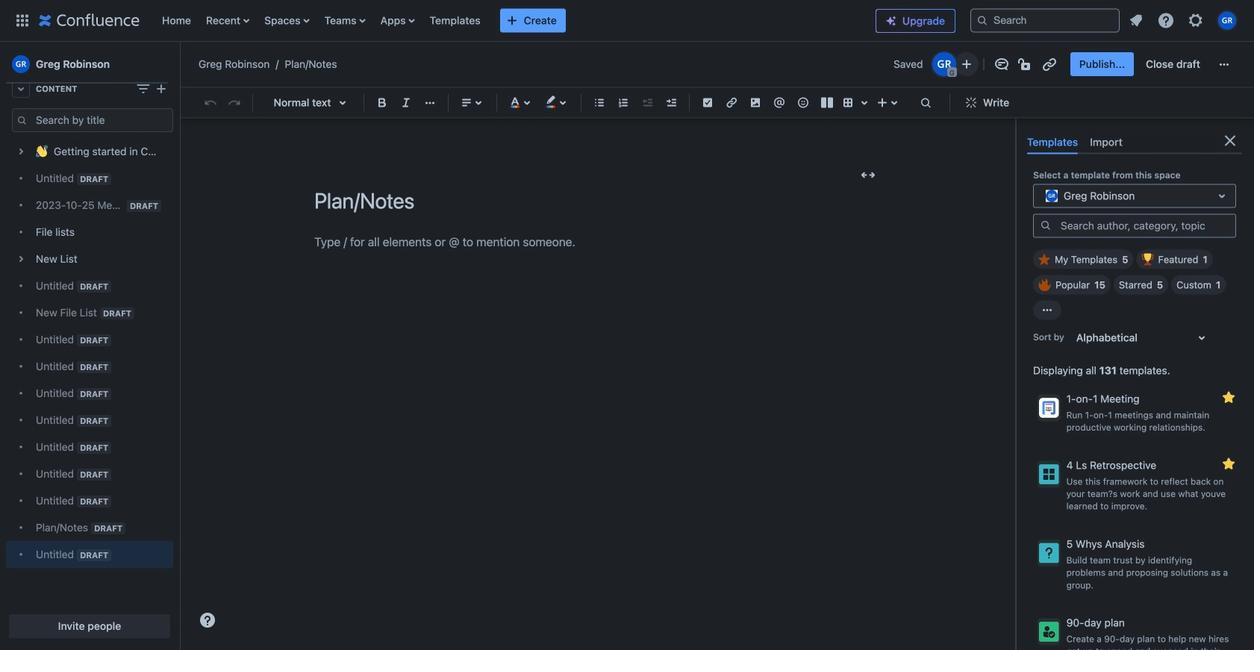 Task type: vqa. For each thing, say whether or not it's contained in the screenshot.
2
no



Task type: locate. For each thing, give the bounding box(es) containing it.
tree
[[6, 138, 173, 568]]

more formatting image
[[421, 94, 439, 112]]

premium image
[[885, 15, 897, 27]]

region
[[6, 108, 173, 568]]

close templates and import image
[[1221, 132, 1239, 150]]

group
[[1070, 52, 1209, 76]]

copy link image
[[1040, 55, 1058, 73]]

table ⇧⌥t image
[[839, 94, 857, 112]]

None search field
[[970, 9, 1120, 32]]

indent tab image
[[662, 94, 680, 112]]

settings icon image
[[1187, 12, 1205, 29]]

find and replace image
[[917, 94, 935, 112]]

banner
[[0, 0, 1254, 45]]

Main content area, start typing to enter text. text field
[[314, 232, 882, 252]]

list
[[155, 0, 864, 41], [1123, 7, 1245, 34]]

appswitcher icon image
[[13, 12, 31, 29]]

Search author, category, topic field
[[1056, 215, 1235, 236]]

tab list
[[1021, 130, 1242, 154]]

text formatting group
[[370, 91, 442, 114]]

search image
[[976, 15, 988, 26]]

italic ⌘i image
[[397, 94, 415, 112]]

layouts image
[[818, 94, 836, 112]]

1 horizontal spatial list
[[1123, 7, 1245, 34]]

mention @ image
[[770, 94, 788, 112]]

numbered list ⌘⇧7 image
[[614, 94, 632, 112]]

more image
[[1215, 55, 1233, 73]]

list for premium icon
[[1123, 7, 1245, 34]]

0 horizontal spatial list
[[155, 0, 864, 41]]

bullet list ⌘⇧8 image
[[590, 94, 608, 112]]

change view image
[[134, 80, 152, 98]]

confluence image
[[39, 12, 140, 29], [39, 12, 140, 29]]

space element
[[0, 0, 179, 650]]

collapse sidebar image
[[163, 37, 196, 91]]

invite to edit image
[[958, 55, 975, 73]]

None text field
[[1043, 188, 1046, 203]]



Task type: describe. For each thing, give the bounding box(es) containing it.
global element
[[9, 0, 864, 41]]

add image, video, or file image
[[746, 94, 764, 112]]

tree inside space element
[[6, 138, 173, 568]]

list for 'appswitcher icon'
[[155, 0, 864, 41]]

Give this page a title text field
[[314, 188, 882, 213]]

help icon image
[[1157, 12, 1175, 29]]

create image
[[152, 80, 170, 98]]

open image
[[1213, 187, 1231, 205]]

Search field
[[970, 9, 1120, 32]]

show inline comments image
[[993, 55, 1011, 73]]

unstar 1-on-1 meeting image
[[1220, 388, 1238, 406]]

list formatting group
[[587, 91, 683, 114]]

no restrictions image
[[1017, 55, 1034, 73]]

Search by title field
[[31, 110, 172, 131]]

unstar 4 ls retrospective image
[[1220, 455, 1238, 473]]

table size image
[[855, 94, 873, 112]]

region inside space element
[[6, 108, 173, 568]]

link ⌘k image
[[723, 94, 740, 112]]

align left image
[[458, 94, 475, 112]]

bold ⌘b image
[[373, 94, 391, 112]]

action item [] image
[[699, 94, 717, 112]]

notification icon image
[[1127, 12, 1145, 29]]

make page full-width image
[[859, 166, 877, 184]]

emoji : image
[[794, 94, 812, 112]]

search icon image
[[1040, 219, 1052, 231]]



